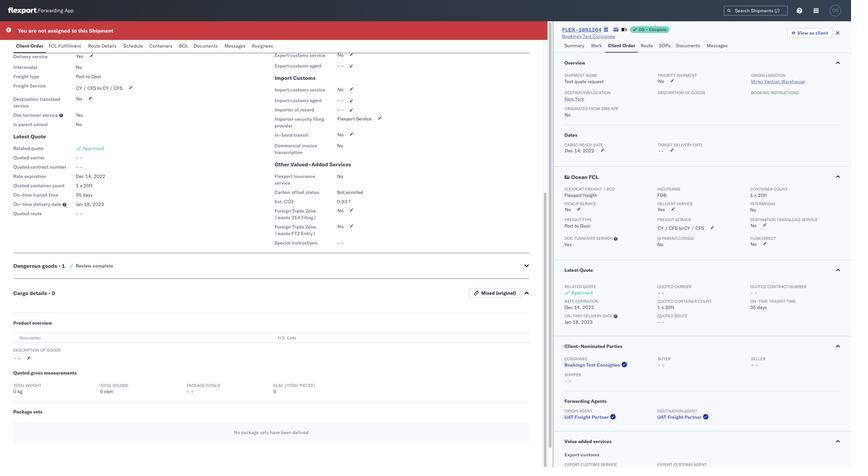 Task type: describe. For each thing, give the bounding box(es) containing it.
0 horizontal spatial 20ft
[[83, 183, 93, 189]]

0 right details
[[52, 290, 55, 296]]

no package sets have been defined
[[234, 430, 309, 436]]

priority
[[658, 73, 676, 78]]

1 vertical spatial description of goods
[[13, 348, 61, 353]]

0 vertical spatial of
[[685, 90, 691, 95]]

• for goods
[[58, 262, 60, 269]]

date down "on-time transit time"
[[51, 201, 61, 207]]

added
[[579, 438, 593, 444]]

1 horizontal spatial related
[[565, 284, 582, 289]]

1 vertical spatial on-time delivery date
[[565, 313, 613, 318]]

0 vertical spatial door
[[91, 74, 102, 80]]

1 vertical spatial freight
[[584, 192, 597, 198]]

filing
[[313, 116, 324, 122]]

contract for quoted contract number
[[30, 164, 49, 170]]

special instructions
[[275, 240, 318, 246]]

0 horizontal spatial fcl
[[49, 43, 57, 49]]

customs for export customs agent
[[290, 63, 309, 69]]

total weight
[[13, 383, 41, 388]]

complete
[[93, 263, 113, 269]]

incoterms fob
[[658, 187, 681, 198]]

0 horizontal spatial app
[[65, 7, 74, 14]]

1 horizontal spatial cy / cfs to cy / cfs
[[658, 225, 705, 231]]

special
[[275, 240, 291, 246]]

20ft inside quoted container count 1 x 20ft
[[665, 304, 675, 310]]

co2
[[284, 199, 294, 205]]

in-
[[275, 132, 282, 138]]

0 vertical spatial 2022
[[583, 148, 595, 154]]

export for export customs agent
[[275, 63, 289, 69]]

customs for import customs
[[293, 75, 316, 81]]

consol for is parent consol no
[[679, 236, 695, 241]]

count inside container count 1 x 20ft
[[774, 187, 788, 192]]

flexport. image
[[8, 7, 38, 14]]

0 horizontal spatial days
[[83, 192, 93, 198]]

1 horizontal spatial pickup service
[[565, 201, 597, 206]]

client order for rightmost client order button
[[608, 43, 636, 49]]

entry)
[[301, 231, 316, 237]]

0 horizontal spatial latest quote
[[13, 133, 46, 140]]

0 vertical spatial 35
[[76, 192, 82, 198]]

rate expiration
[[13, 173, 46, 179]]

foreign for foreign trade zone (wants 214 filing)
[[275, 208, 291, 214]]

0 vertical spatial related quote
[[13, 145, 43, 151]]

route for route
[[641, 43, 653, 49]]

assignees
[[252, 43, 273, 49]]

quoted for quoted contract number - - rate expiration dec 14, 2022
[[751, 284, 767, 289]]

0 vertical spatial pickup
[[13, 43, 28, 49]]

intermodal no
[[751, 201, 776, 213]]

no inside is parent consol no
[[658, 242, 664, 248]]

no inside intermodal no
[[751, 207, 757, 213]]

latest inside "button"
[[565, 267, 579, 273]]

0 left kg in the bottom left of the page
[[13, 389, 16, 395]]

import for import customs
[[275, 75, 292, 81]]

not
[[337, 189, 345, 195]]

port inside freight type port to door
[[565, 223, 574, 229]]

quoted for quoted gross measurements
[[13, 370, 30, 376]]

35 inside on-time transit time 35 days
[[751, 304, 757, 310]]

foreign for foreign trade zone (wants ftz entry)
[[275, 224, 291, 230]]

0 vertical spatial description
[[658, 90, 684, 95]]

rate inside quoted contract number - - rate expiration dec 14, 2022
[[565, 299, 575, 304]]

0 horizontal spatial turnover
[[23, 112, 41, 118]]

0 horizontal spatial sets
[[33, 409, 42, 415]]

0 vertical spatial consignee
[[593, 33, 616, 39]]

0 vertical spatial destination transload service
[[13, 96, 60, 109]]

fob
[[658, 192, 667, 198]]

1 horizontal spatial order
[[623, 43, 636, 49]]

0 horizontal spatial of
[[40, 348, 46, 353]]

containers button
[[147, 40, 177, 53]]

review complete
[[76, 263, 113, 269]]

forwarding app
[[38, 7, 74, 14]]

0 vertical spatial expiration
[[24, 173, 46, 179]]

0 vertical spatial delivery
[[674, 142, 692, 147]]

2022 inside quoted contract number - - rate expiration dec 14, 2022
[[583, 304, 594, 310]]

mixed (original)
[[482, 290, 516, 296]]

destination agent
[[658, 409, 698, 414]]

quoted gross measurements
[[13, 370, 77, 376]]

importer for importer of record
[[275, 107, 294, 113]]

0 horizontal spatial 2023
[[92, 201, 104, 207]]

agent down export customs service
[[310, 63, 322, 69]]

0 horizontal spatial client order button
[[13, 40, 46, 53]]

instructions
[[771, 90, 800, 95]]

1 vertical spatial approved
[[572, 290, 593, 296]]

0 horizontal spatial pickup service
[[13, 43, 45, 49]]

0 vertical spatial service
[[30, 83, 46, 89]]

import customs agent
[[275, 97, 322, 103]]

0 horizontal spatial delivery
[[33, 201, 50, 207]]

dg
[[639, 27, 645, 32]]

container for quoted container count 1 x 20ft
[[675, 299, 698, 304]]

bol button
[[177, 40, 191, 53]]

importer security filing provider
[[275, 116, 324, 129]]

origin agent
[[565, 409, 593, 414]]

are
[[28, 27, 37, 34]]

assignees button
[[249, 40, 277, 53]]

0 vertical spatial doc turnover service
[[13, 112, 58, 118]]

(wants for foreign trade zone (wants 214 filing)
[[275, 215, 291, 221]]

commercial invoice transcription
[[275, 143, 317, 155]]

1 horizontal spatial messages button
[[705, 40, 732, 53]]

0 vertical spatial doc
[[13, 112, 22, 118]]

mirko yantian warehouse link
[[752, 79, 806, 85]]

not enrolled
[[337, 189, 363, 195]]

freight type
[[13, 74, 39, 80]]

booking
[[752, 90, 770, 95]]

1 horizontal spatial transload
[[778, 217, 801, 222]]

customs for export customs
[[581, 452, 600, 458]]

quoted for quoted route - -
[[658, 313, 674, 318]]

ftz
[[292, 231, 300, 237]]

quoted for quoted carrier
[[13, 155, 29, 161]]

1 vertical spatial 14,
[[85, 173, 93, 179]]

0 vertical spatial port
[[76, 74, 85, 80]]

2 vertical spatial consignee
[[597, 362, 621, 368]]

2 vertical spatial description
[[13, 348, 39, 353]]

quoted contract number - - rate expiration dec 14, 2022
[[565, 284, 807, 310]]

2 horizontal spatial service
[[676, 217, 692, 222]]

customs for import customs agent
[[290, 97, 309, 103]]

2 vertical spatial delivery
[[584, 313, 602, 318]]

quoted contract number
[[13, 164, 66, 170]]

to inside freight type port to door
[[575, 223, 579, 229]]

originates from smb app no
[[565, 106, 619, 118]]

0 horizontal spatial 18,
[[84, 201, 91, 207]]

assigned
[[48, 27, 70, 34]]

partner for origin agent
[[592, 414, 609, 420]]

1 horizontal spatial related quote
[[565, 284, 597, 289]]

complete
[[650, 27, 667, 32]]

date right ready on the top
[[594, 142, 604, 147]]

0 vertical spatial shipment
[[89, 27, 114, 34]]

0 inside slac (total pieces) 0
[[273, 389, 276, 395]]

freight inside freight type port to door
[[565, 217, 582, 222]]

0 horizontal spatial documents button
[[191, 40, 222, 53]]

transload inside destination transload service
[[40, 96, 60, 102]]

1 vertical spatial freight service
[[658, 217, 692, 222]]

quoted for quoted carrier - -
[[658, 284, 674, 289]]

0 vertical spatial cy / cfs to cy / cfs
[[76, 85, 123, 91]]

summary
[[565, 43, 585, 49]]

20ft inside container count 1 x 20ft
[[758, 192, 768, 198]]

0 horizontal spatial jan
[[76, 201, 83, 207]]

location for yantian
[[767, 73, 786, 78]]

smb
[[602, 106, 610, 111]]

1 vertical spatial bookings test consignee link
[[565, 362, 629, 368]]

importer of record
[[275, 107, 314, 113]]

1 left 'review'
[[62, 262, 65, 269]]

on-time transit time 35 days
[[751, 299, 796, 310]]

dec inside quoted contract number - - rate expiration dec 14, 2022
[[565, 304, 573, 310]]

status
[[306, 189, 319, 195]]

1 horizontal spatial delivery
[[658, 201, 676, 206]]

0 vertical spatial bookings test consignee
[[563, 33, 616, 39]]

1 vertical spatial 2022
[[94, 173, 105, 179]]

1 horizontal spatial destination transload service
[[751, 217, 818, 222]]

1891264
[[579, 26, 602, 33]]

priority shipment
[[658, 73, 697, 78]]

1 vertical spatial bookings test consignee
[[565, 362, 621, 368]]

1 horizontal spatial documents button
[[674, 40, 705, 53]]

origin for origin location mirko yantian warehouse
[[752, 73, 766, 78]]

uat freight partner for origin
[[565, 414, 609, 420]]

(total
[[285, 383, 299, 388]]

1 vertical spatial of
[[295, 107, 299, 113]]

35 days
[[76, 192, 93, 198]]

buyer - -
[[658, 356, 671, 368]]

mixed (original) button
[[470, 288, 521, 298]]

latest quote inside "button"
[[565, 267, 594, 273]]

0 horizontal spatial rate
[[13, 173, 23, 179]]

you are not assigned to this shipment
[[18, 27, 114, 34]]

h.s. code
[[278, 335, 297, 340]]

0 vertical spatial delivery service
[[13, 54, 48, 60]]

1 vertical spatial doc turnover service
[[565, 236, 613, 241]]

have
[[270, 430, 280, 436]]

0 vertical spatial on-time delivery date
[[13, 201, 61, 207]]

customs for export customs service
[[290, 52, 309, 58]]

agents
[[591, 398, 607, 404]]

0 vertical spatial goods
[[692, 90, 706, 95]]

0 horizontal spatial quote
[[31, 133, 46, 140]]

product
[[13, 320, 31, 326]]

route for quoted route - -
[[675, 313, 688, 318]]

documents for documents button to the right
[[677, 43, 701, 49]]

1 vertical spatial consignee
[[565, 356, 588, 361]]

0 horizontal spatial delivery
[[13, 54, 31, 60]]

package sets
[[13, 409, 42, 415]]

buyer
[[658, 356, 671, 361]]

york
[[575, 96, 585, 102]]

1 vertical spatial quote
[[31, 145, 43, 151]]

intermodal for intermodal no
[[751, 201, 776, 206]]

insurance
[[294, 173, 315, 179]]

view as client button
[[788, 28, 833, 38]]

schedule
[[123, 43, 143, 49]]

0 horizontal spatial messages button
[[222, 40, 249, 53]]

app inside originates from smb app no
[[611, 106, 619, 111]]

commercial
[[275, 143, 301, 149]]

1 horizontal spatial service
[[356, 116, 372, 122]]

0 vertical spatial freight
[[586, 187, 602, 192]]

dangerous goods • 1
[[13, 262, 65, 269]]

target delivery date
[[658, 142, 703, 147]]

origin for origin agent
[[565, 409, 579, 414]]

1 vertical spatial fcl
[[589, 174, 599, 180]]

sops
[[659, 43, 671, 49]]

flex-1891264 link
[[563, 26, 602, 33]]

t
[[349, 199, 351, 205]]

0 left cbm
[[100, 389, 103, 395]]

quote inside "button"
[[580, 267, 594, 273]]

export for export customs service
[[275, 52, 289, 58]]

0 horizontal spatial x
[[80, 183, 82, 189]]

2 vertical spatial quote
[[583, 284, 597, 289]]

1 horizontal spatial dec 14, 2022
[[565, 148, 595, 154]]

total volume
[[100, 383, 129, 388]]

yantian
[[765, 79, 781, 85]]

export customs agent
[[275, 63, 322, 69]]

flexport insurance service
[[275, 173, 315, 186]]

security
[[295, 116, 312, 122]]

0 horizontal spatial approved
[[83, 145, 104, 151]]

quoted for quoted contract number
[[13, 164, 29, 170]]

1 horizontal spatial 18,
[[573, 319, 580, 325]]

client order for left client order button
[[16, 43, 43, 49]]

total for kg
[[13, 383, 25, 388]]

agent up the record
[[310, 97, 322, 103]]

1 vertical spatial bookings
[[565, 362, 586, 368]]

forwarding for forwarding app
[[38, 7, 63, 14]]

1 vertical spatial sets
[[260, 430, 269, 436]]

partner for destination agent
[[685, 414, 702, 420]]

0 horizontal spatial messages
[[225, 43, 246, 49]]

cargo ready date
[[565, 142, 604, 147]]

booking instructions
[[752, 90, 800, 95]]

quoted route - -
[[658, 313, 688, 325]]

incoterms
[[658, 187, 681, 192]]

0 vertical spatial 14,
[[575, 148, 582, 154]]

0 horizontal spatial latest
[[13, 133, 29, 140]]

export customs service
[[275, 52, 325, 58]]

2 vertical spatial goods
[[47, 348, 61, 353]]

1 vertical spatial dec 14, 2022
[[76, 173, 105, 179]]

1 vertical spatial delivery service
[[658, 201, 693, 206]]

0 vertical spatial dec
[[565, 148, 574, 154]]

review
[[76, 263, 91, 269]]



Task type: locate. For each thing, give the bounding box(es) containing it.
uat freight partner link down destination agent
[[658, 414, 711, 421]]

value added services button
[[554, 432, 852, 451]]

kg
[[17, 389, 22, 395]]

ocean
[[572, 174, 588, 180]]

to
[[72, 27, 77, 34], [86, 74, 90, 80], [97, 85, 102, 91], [575, 223, 579, 229], [679, 225, 684, 231]]

1 vertical spatial pickup service
[[565, 201, 597, 206]]

overview button
[[554, 53, 852, 73]]

approved
[[83, 145, 104, 151], [572, 290, 593, 296]]

quoted carrier - -
[[658, 284, 692, 296]]

package
[[241, 430, 259, 436]]

trade for 214
[[292, 208, 304, 214]]

2 vertical spatial import
[[275, 97, 289, 103]]

1 vertical spatial type
[[583, 217, 592, 222]]

description down priority
[[658, 90, 684, 95]]

bookings test consignee down "1891264"
[[563, 33, 616, 39]]

1 vertical spatial turnover
[[575, 236, 596, 241]]

quoted for quoted route
[[13, 211, 29, 217]]

client
[[608, 43, 622, 49], [16, 43, 29, 49]]

order
[[623, 43, 636, 49], [31, 43, 43, 49]]

1 horizontal spatial sets
[[260, 430, 269, 436]]

1 vertical spatial related quote
[[565, 284, 597, 289]]

documents for left documents button
[[194, 43, 218, 49]]

schedule button
[[121, 40, 147, 53]]

door inside freight type port to door
[[580, 223, 591, 229]]

totals
[[206, 383, 220, 388]]

1 horizontal spatial jan
[[565, 319, 572, 325]]

bookings test consignee link down client-nominated parties
[[565, 362, 629, 368]]

foreign inside foreign trade zone (wants 214 filing)
[[275, 208, 291, 214]]

forwarding up origin agent
[[565, 398, 590, 404]]

package inside package totals - -
[[187, 383, 205, 388]]

0 horizontal spatial uat freight partner link
[[565, 414, 618, 421]]

0 horizontal spatial order
[[31, 43, 43, 49]]

goods right dangerous
[[42, 262, 57, 269]]

2 zone from the top
[[306, 224, 316, 230]]

expiration inside quoted contract number - - rate expiration dec 14, 2022
[[576, 299, 599, 304]]

1 horizontal spatial uat freight partner link
[[658, 414, 711, 421]]

(wants inside the foreign trade zone (wants ftz entry)
[[275, 231, 291, 237]]

cy
[[76, 85, 82, 91], [103, 85, 109, 91], [658, 225, 664, 231], [685, 225, 691, 231]]

1 trade from the top
[[292, 208, 304, 214]]

shipment inside 'shipment name test quote request'
[[565, 73, 585, 78]]

1 (wants from the top
[[275, 215, 291, 221]]

1 vertical spatial cy / cfs to cy / cfs
[[658, 225, 705, 231]]

2 trade from the top
[[292, 224, 304, 230]]

carrier inside quoted carrier - -
[[675, 284, 692, 289]]

route for route details
[[88, 43, 100, 49]]

partner down agents
[[592, 414, 609, 420]]

other
[[275, 161, 289, 168]]

2 vertical spatial test
[[587, 362, 596, 368]]

name
[[586, 73, 598, 78]]

quoted up quoted container count 1 x 20ft
[[658, 284, 674, 289]]

trade up '214'
[[292, 208, 304, 214]]

doc turnover service down freight type port to door
[[565, 236, 613, 241]]

overview
[[32, 320, 52, 326]]

x inside quoted container count 1 x 20ft
[[662, 304, 664, 310]]

20ft up '35 days'
[[83, 183, 93, 189]]

view as client
[[798, 30, 829, 36]]

app
[[65, 7, 74, 14], [611, 106, 619, 111]]

quoted inside quoted container count 1 x 20ft
[[658, 299, 674, 304]]

number for quoted contract number
[[50, 164, 66, 170]]

0 down slac
[[273, 389, 276, 395]]

package for package sets
[[13, 409, 32, 415]]

(wants inside foreign trade zone (wants 214 filing)
[[275, 215, 291, 221]]

pickup up freight type port to door
[[565, 201, 579, 206]]

1 horizontal spatial fcl
[[589, 174, 599, 180]]

0 vertical spatial consol
[[34, 121, 48, 127]]

client down 'you'
[[16, 43, 29, 49]]

slac (total pieces) 0
[[273, 383, 316, 395]]

route inside button
[[641, 43, 653, 49]]

intermodal down container count 1 x 20ft
[[751, 201, 776, 206]]

2 uat from the left
[[658, 414, 667, 420]]

transit inside on-time transit time 35 days
[[770, 299, 786, 304]]

order down are
[[31, 43, 43, 49]]

flex-1891264
[[563, 26, 602, 33]]

0 vertical spatial import
[[275, 75, 292, 81]]

number for quoted contract number - - rate expiration dec 14, 2022
[[790, 284, 807, 289]]

type inside freight type port to door
[[583, 217, 592, 222]]

1 vertical spatial service
[[356, 116, 372, 122]]

date up ocean fcl button
[[694, 142, 703, 147]]

of down import customs agent
[[295, 107, 299, 113]]

cargo
[[565, 142, 579, 147], [13, 290, 28, 296]]

location
[[767, 73, 786, 78], [592, 90, 611, 95]]

ocean fcl
[[572, 174, 599, 180]]

customs for export customs
[[293, 40, 316, 47]]

app right smb
[[611, 106, 619, 111]]

shipment
[[89, 27, 114, 34], [565, 73, 585, 78]]

1 foreign from the top
[[275, 208, 291, 214]]

slac
[[273, 383, 284, 388]]

added
[[312, 161, 328, 168]]

contract for quoted contract number - - rate expiration dec 14, 2022
[[768, 284, 789, 289]]

transit for on-time transit time
[[33, 192, 47, 198]]

parent inside is parent consol no
[[663, 236, 678, 241]]

destination inside destination transload service
[[13, 96, 38, 102]]

container inside quoted container count 1 x 20ft
[[675, 299, 698, 304]]

zone for foreign trade zone (wants 214 filing)
[[306, 208, 316, 214]]

1 horizontal spatial doc
[[565, 236, 574, 241]]

container
[[751, 187, 773, 192]]

transit for on-time transit time 35 days
[[770, 299, 786, 304]]

0 vertical spatial bookings
[[563, 33, 582, 39]]

cargo details • 0
[[13, 290, 55, 296]]

turnover up is parent consol
[[23, 112, 41, 118]]

0 horizontal spatial transit
[[33, 192, 47, 198]]

2 foreign from the top
[[275, 224, 291, 230]]

route left details
[[88, 43, 100, 49]]

count up "on-time transit time"
[[52, 183, 65, 189]]

1 horizontal spatial description of goods
[[658, 90, 706, 95]]

2 import from the top
[[275, 87, 289, 93]]

1 horizontal spatial app
[[611, 106, 619, 111]]

work button
[[589, 40, 606, 53]]

is inside is parent consol no
[[658, 236, 661, 241]]

0.93
[[337, 199, 347, 205]]

client for left client order button
[[16, 43, 29, 49]]

description
[[658, 90, 684, 95], [20, 335, 41, 340], [13, 348, 39, 353]]

1 vertical spatial consol
[[679, 236, 695, 241]]

uat for origin
[[565, 414, 574, 420]]

0 vertical spatial transload
[[40, 96, 60, 102]]

1 vertical spatial 35
[[751, 304, 757, 310]]

dec 14, 2022 down cargo ready date
[[565, 148, 595, 154]]

fcl fulfillment button
[[46, 40, 85, 53]]

agent down forwarding agents
[[580, 409, 593, 414]]

foreign inside the foreign trade zone (wants ftz entry)
[[275, 224, 291, 230]]

0 horizontal spatial uat
[[565, 414, 574, 420]]

flex-
[[563, 26, 579, 33]]

uat freight partner for destination
[[658, 414, 702, 420]]

x inside container count 1 x 20ft
[[755, 192, 757, 198]]

test up new
[[565, 79, 574, 85]]

quoted up rate expiration
[[13, 155, 29, 161]]

total up cbm
[[100, 383, 112, 388]]

carrier for quoted carrier
[[30, 155, 45, 161]]

cargo left details
[[13, 290, 28, 296]]

1 vertical spatial jan
[[565, 319, 572, 325]]

1 uat freight partner link from the left
[[565, 414, 618, 421]]

quoted inside quoted contract number - - rate expiration dec 14, 2022
[[751, 284, 767, 289]]

1 horizontal spatial cargo
[[565, 142, 579, 147]]

delivery service up freight type
[[13, 54, 48, 60]]

forwarding up the not
[[38, 7, 63, 14]]

1 horizontal spatial package
[[187, 383, 205, 388]]

volume
[[113, 383, 129, 388]]

documents right bol "button"
[[194, 43, 218, 49]]

container for quoted container count
[[30, 183, 51, 189]]

consol inside is parent consol no
[[679, 236, 695, 241]]

carrier up quoted container count 1 x 20ft
[[675, 284, 692, 289]]

cy / cfs to cy / cfs down port to door
[[76, 85, 123, 91]]

quoted carrier
[[13, 155, 45, 161]]

fcl right ocean in the top of the page
[[589, 174, 599, 180]]

fcl down assigned
[[49, 43, 57, 49]]

quoted down "on-time transit time"
[[13, 211, 29, 217]]

1 vertical spatial number
[[790, 284, 807, 289]]

export down 'export customs' at the top left of page
[[275, 52, 289, 58]]

0 vertical spatial trade
[[292, 208, 304, 214]]

zone inside the foreign trade zone (wants ftz entry)
[[306, 224, 316, 230]]

customs up import customs agent
[[290, 87, 309, 93]]

flexport for flexport insurance service
[[275, 173, 293, 179]]

0 horizontal spatial origin
[[565, 409, 579, 414]]

1 up '35 days'
[[76, 183, 79, 189]]

customs down export customs service
[[290, 63, 309, 69]]

zone inside foreign trade zone (wants 214 filing)
[[306, 208, 316, 214]]

x down 'container'
[[755, 192, 757, 198]]

20ft up quoted route - - at the bottom of the page
[[665, 304, 675, 310]]

zone up the filing)
[[306, 208, 316, 214]]

1 customs from the top
[[293, 40, 316, 47]]

delivery down "fob"
[[658, 201, 676, 206]]

route button
[[638, 40, 657, 53]]

cy / cfs to cy / cfs
[[76, 85, 123, 91], [658, 225, 705, 231]]

origin location mirko yantian warehouse
[[752, 73, 806, 85]]

documents button
[[674, 40, 705, 53], [191, 40, 222, 53]]

importer inside "importer security filing provider"
[[275, 116, 294, 122]]

1 vertical spatial forwarding
[[565, 398, 590, 404]]

messages up the overview button
[[707, 43, 728, 49]]

count inside quoted container count 1 x 20ft
[[699, 299, 712, 304]]

transit
[[294, 132, 308, 138], [33, 192, 47, 198], [770, 299, 786, 304]]

dec 14, 2022 up the 1 x 20ft
[[76, 173, 105, 179]]

2 uat freight partner from the left
[[658, 414, 702, 420]]

containers
[[150, 43, 173, 49]]

mirko
[[752, 79, 764, 85]]

total
[[13, 383, 25, 388], [100, 383, 112, 388]]

trade inside the foreign trade zone (wants ftz entry)
[[292, 224, 304, 230]]

service inside destination transload service
[[13, 103, 29, 109]]

0 horizontal spatial related quote
[[13, 145, 43, 151]]

0 horizontal spatial carrier
[[30, 155, 45, 161]]

2 partner from the left
[[685, 414, 702, 420]]

client-nominated parties button
[[554, 336, 852, 356]]

bookings up shipper
[[565, 362, 586, 368]]

jan 18, 2023 up the client- on the right bottom
[[565, 319, 593, 325]]

nominated
[[581, 343, 606, 349]]

quote inside 'shipment name test quote request'
[[575, 79, 587, 85]]

contract
[[30, 164, 49, 170], [768, 284, 789, 289]]

import down the import customs
[[275, 87, 289, 93]]

uat freight partner link for origin
[[565, 414, 618, 421]]

client order button down are
[[13, 40, 46, 53]]

1 up quoted route - - at the bottom of the page
[[658, 304, 661, 310]]

18, up the client- on the right bottom
[[573, 319, 580, 325]]

1 uat freight partner from the left
[[565, 414, 609, 420]]

on- inside on-time transit time 35 days
[[751, 299, 759, 304]]

2023 up nominated
[[582, 319, 593, 325]]

request
[[588, 79, 604, 85]]

1 horizontal spatial client order button
[[606, 40, 638, 53]]

0 horizontal spatial delivery service
[[13, 54, 48, 60]]

1 vertical spatial goods
[[42, 262, 57, 269]]

0 horizontal spatial freight service
[[13, 83, 46, 89]]

quoted down rate expiration
[[13, 183, 29, 189]]

0 horizontal spatial client order
[[16, 43, 43, 49]]

0 vertical spatial sets
[[33, 409, 42, 415]]

0 vertical spatial dec 14, 2022
[[565, 148, 595, 154]]

0 horizontal spatial shipment
[[89, 27, 114, 34]]

/ inside flexport freight / bco flexport freight
[[603, 187, 606, 192]]

trade for ftz
[[292, 224, 304, 230]]

2 vertical spatial 14,
[[574, 304, 582, 310]]

goods down the shipment
[[692, 90, 706, 95]]

1 total from the left
[[13, 383, 25, 388]]

1 inside container count 1 x 20ft
[[751, 192, 754, 198]]

1 horizontal spatial location
[[767, 73, 786, 78]]

1 inside quoted container count 1 x 20ft
[[658, 304, 661, 310]]

• for details
[[48, 290, 50, 296]]

1 horizontal spatial jan 18, 2023
[[565, 319, 593, 325]]

2 vertical spatial of
[[40, 348, 46, 353]]

1 zone from the top
[[306, 208, 316, 214]]

0 horizontal spatial partner
[[592, 414, 609, 420]]

1 horizontal spatial days
[[758, 304, 768, 310]]

2 (wants from the top
[[275, 231, 291, 237]]

1 horizontal spatial freight service
[[658, 217, 692, 222]]

bco
[[607, 187, 615, 192]]

transload
[[40, 96, 60, 102], [778, 217, 801, 222]]

services
[[330, 161, 351, 168]]

1 down 'container'
[[751, 192, 754, 198]]

is parent consol
[[13, 121, 48, 127]]

location inside destination location new york
[[592, 90, 611, 95]]

1 horizontal spatial partner
[[685, 414, 702, 420]]

0 vertical spatial test
[[583, 33, 592, 39]]

consol for is parent consol
[[34, 121, 48, 127]]

jan up the client- on the right bottom
[[565, 319, 572, 325]]

jan down '35 days'
[[76, 201, 83, 207]]

1 vertical spatial delivery
[[33, 201, 50, 207]]

date up parties
[[603, 313, 613, 318]]

cargo for cargo details • 0
[[13, 290, 28, 296]]

zone for foreign trade zone (wants ftz entry)
[[306, 224, 316, 230]]

count down latest quote "button"
[[699, 299, 712, 304]]

is for is parent consol no
[[658, 236, 661, 241]]

1 vertical spatial (wants
[[275, 231, 291, 237]]

trade inside foreign trade zone (wants 214 filing)
[[292, 208, 304, 214]]

description of goods up gross
[[13, 348, 61, 353]]

1 horizontal spatial of
[[295, 107, 299, 113]]

0 horizontal spatial jan 18, 2023
[[76, 201, 104, 207]]

(original)
[[496, 290, 516, 296]]

yes
[[76, 53, 83, 59], [76, 112, 83, 118], [658, 207, 665, 213], [565, 242, 572, 248]]

is
[[13, 121, 17, 127], [658, 236, 661, 241]]

0 horizontal spatial pickup
[[13, 43, 28, 49]]

quoted down quoted carrier - -
[[658, 299, 674, 304]]

1 horizontal spatial uat
[[658, 414, 667, 420]]

package left totals
[[187, 383, 205, 388]]

2 horizontal spatial transit
[[770, 299, 786, 304]]

test inside 'shipment name test quote request'
[[565, 79, 574, 85]]

client-nominated parties
[[565, 343, 623, 349]]

parent for is parent consol
[[18, 121, 32, 127]]

cargo down the dates
[[565, 142, 579, 147]]

importer for importer security filing provider
[[275, 116, 294, 122]]

mixed
[[482, 290, 495, 296]]

intermodal for intermodal
[[13, 64, 37, 70]]

uat for destination
[[658, 414, 667, 420]]

(wants for foreign trade zone (wants ftz entry)
[[275, 231, 291, 237]]

--
[[659, 148, 664, 154]]

3 import from the top
[[275, 97, 289, 103]]

bookings down flex-
[[563, 33, 582, 39]]

origin up mirko
[[752, 73, 766, 78]]

transit for in-bond transit
[[294, 132, 308, 138]]

customs up export customs agent
[[290, 52, 309, 58]]

flexport for flexport service
[[338, 116, 355, 122]]

0 vertical spatial bookings test consignee link
[[563, 33, 616, 40]]

0 horizontal spatial service
[[30, 83, 46, 89]]

client order right work button
[[608, 43, 636, 49]]

1 partner from the left
[[592, 414, 609, 420]]

app up you are not assigned to this shipment
[[65, 7, 74, 14]]

on-time delivery date up nominated
[[565, 313, 613, 318]]

origin down forwarding agents
[[565, 409, 579, 414]]

1 horizontal spatial 20ft
[[665, 304, 675, 310]]

1 import from the top
[[275, 75, 292, 81]]

zone
[[306, 208, 316, 214], [306, 224, 316, 230]]

2 importer from the top
[[275, 116, 294, 122]]

delivery up nominated
[[584, 313, 602, 318]]

client right work button
[[608, 43, 622, 49]]

count for quoted container count 1 x 20ft
[[699, 299, 712, 304]]

client for rightmost client order button
[[608, 43, 622, 49]]

parent for is parent consol no
[[663, 236, 678, 241]]

summary button
[[562, 40, 589, 53]]

forwarding for forwarding agents
[[565, 398, 590, 404]]

1 importer from the top
[[275, 107, 294, 113]]

export for export customs
[[565, 452, 580, 458]]

2 total from the left
[[100, 383, 112, 388]]

bol
[[179, 43, 188, 49]]

route for quoted route
[[30, 211, 42, 217]]

import for import customs service
[[275, 87, 289, 93]]

no inside originates from smb app no
[[565, 112, 571, 118]]

overview
[[565, 60, 586, 66]]

turnover
[[23, 112, 41, 118], [575, 236, 596, 241]]

1 vertical spatial latest
[[565, 267, 579, 273]]

0 vertical spatial carrier
[[30, 155, 45, 161]]

warehouse
[[782, 79, 806, 85]]

0 vertical spatial quote
[[575, 79, 587, 85]]

provider
[[275, 123, 293, 129]]

package for package totals - -
[[187, 383, 205, 388]]

total for cbm
[[100, 383, 112, 388]]

quoted up total weight
[[13, 370, 30, 376]]

quoted inside quoted route - -
[[658, 313, 674, 318]]

is for is parent consol
[[13, 121, 17, 127]]

pickup service down are
[[13, 43, 45, 49]]

pickup down 'you'
[[13, 43, 28, 49]]

0 vertical spatial latest quote
[[13, 133, 46, 140]]

2 uat freight partner link from the left
[[658, 414, 711, 421]]

carbon
[[275, 189, 291, 195]]

jan 18, 2023 down '35 days'
[[76, 201, 104, 207]]

quoted inside quoted carrier - -
[[658, 284, 674, 289]]

destination
[[565, 90, 591, 95], [13, 96, 38, 102], [751, 217, 776, 222], [658, 409, 684, 414]]

location inside origin location mirko yantian warehouse
[[767, 73, 786, 78]]

delivery right target
[[674, 142, 692, 147]]

other valued-added services
[[275, 161, 351, 168]]

0 vertical spatial location
[[767, 73, 786, 78]]

contract inside quoted contract number - - rate expiration dec 14, 2022
[[768, 284, 789, 289]]

1 horizontal spatial intermodal
[[751, 201, 776, 206]]

parties
[[607, 343, 623, 349]]

0 vertical spatial origin
[[752, 73, 766, 78]]

freight service down freight type
[[13, 83, 46, 89]]

order left route button
[[623, 43, 636, 49]]

1 vertical spatial 2023
[[582, 319, 593, 325]]

service inside flexport insurance service
[[275, 180, 290, 186]]

number inside quoted contract number - - rate expiration dec 14, 2022
[[790, 284, 807, 289]]

18, down '35 days'
[[84, 201, 91, 207]]

agent up value added services button
[[685, 409, 698, 414]]

0 vertical spatial jan 18, 2023
[[76, 201, 104, 207]]

1 horizontal spatial port
[[565, 223, 574, 229]]

days
[[83, 192, 93, 198], [758, 304, 768, 310]]

0 vertical spatial freight service
[[13, 83, 46, 89]]

defined
[[293, 430, 309, 436]]

export for export customs
[[275, 40, 292, 47]]

1 vertical spatial app
[[611, 106, 619, 111]]

2 customs from the top
[[293, 75, 316, 81]]

1 horizontal spatial •
[[58, 262, 60, 269]]

flow
[[751, 236, 762, 241]]

pickup
[[13, 43, 28, 49], [565, 201, 579, 206]]

import for import customs agent
[[275, 97, 289, 103]]

customs for import customs service
[[290, 87, 309, 93]]

1 vertical spatial pickup
[[565, 201, 579, 206]]

seller - -
[[752, 356, 766, 368]]

type for freight type
[[30, 74, 39, 80]]

1 vertical spatial dec
[[76, 173, 84, 179]]

of down the shipment
[[685, 90, 691, 95]]

partner down destination agent
[[685, 414, 702, 420]]

cargo for cargo ready date
[[565, 142, 579, 147]]

type for freight type port to door
[[583, 217, 592, 222]]

importer
[[275, 107, 294, 113], [275, 116, 294, 122]]

you
[[18, 27, 27, 34]]

zone up entry)
[[306, 224, 316, 230]]

package
[[187, 383, 205, 388], [13, 409, 32, 415]]

delivery up freight type
[[13, 54, 31, 60]]

carrier
[[30, 155, 45, 161], [675, 284, 692, 289]]

shipper
[[565, 372, 582, 377]]

flexport freight / bco flexport freight
[[565, 187, 615, 198]]

quoted for quoted container count 1 x 20ft
[[658, 299, 674, 304]]

agent
[[310, 63, 322, 69], [310, 97, 322, 103], [580, 409, 593, 414], [685, 409, 698, 414]]

0 vertical spatial parent
[[18, 121, 32, 127]]

1 horizontal spatial messages
[[707, 43, 728, 49]]

quoted down "quoted carrier"
[[13, 164, 29, 170]]

0 vertical spatial delivery
[[13, 54, 31, 60]]

shipment down overview
[[565, 73, 585, 78]]

origin inside origin location mirko yantian warehouse
[[752, 73, 766, 78]]

export up export customs service
[[275, 40, 292, 47]]

1 horizontal spatial origin
[[752, 73, 766, 78]]

shipment up route details
[[89, 27, 114, 34]]

route inside quoted route - -
[[675, 313, 688, 318]]

flexport inside flexport insurance service
[[275, 173, 293, 179]]

origin
[[752, 73, 766, 78], [565, 409, 579, 414]]

count right 'container'
[[774, 187, 788, 192]]

work
[[591, 43, 602, 49]]

14, inside quoted contract number - - rate expiration dec 14, 2022
[[574, 304, 582, 310]]

quoted for quoted container count
[[13, 183, 29, 189]]

uat freight partner link for destination
[[658, 414, 711, 421]]

0 vertical spatial approved
[[83, 145, 104, 151]]

flexport for flexport freight / bco flexport freight
[[565, 187, 585, 192]]

cbm
[[104, 389, 113, 395]]

uat freight partner down destination agent
[[658, 414, 702, 420]]

Search Shipments (/) text field
[[724, 6, 788, 16]]

destination inside destination location new york
[[565, 90, 591, 95]]

•
[[58, 262, 60, 269], [48, 290, 50, 296]]

location for york
[[592, 90, 611, 95]]

route inside button
[[88, 43, 100, 49]]

count for quoted container count
[[52, 183, 65, 189]]

foreign down est. co2
[[275, 208, 291, 214]]

description of goods down priority shipment
[[658, 90, 706, 95]]

sets down weight
[[33, 409, 42, 415]]

1 uat from the left
[[565, 414, 574, 420]]

of up quoted gross measurements
[[40, 348, 46, 353]]

forwarding
[[38, 7, 63, 14], [565, 398, 590, 404]]

value added services
[[565, 438, 612, 444]]

carrier for quoted carrier - -
[[675, 284, 692, 289]]

days inside on-time transit time 35 days
[[758, 304, 768, 310]]

0 horizontal spatial port
[[76, 74, 85, 80]]

freight
[[586, 187, 602, 192], [584, 192, 597, 198]]



Task type: vqa. For each thing, say whether or not it's contained in the screenshot.


